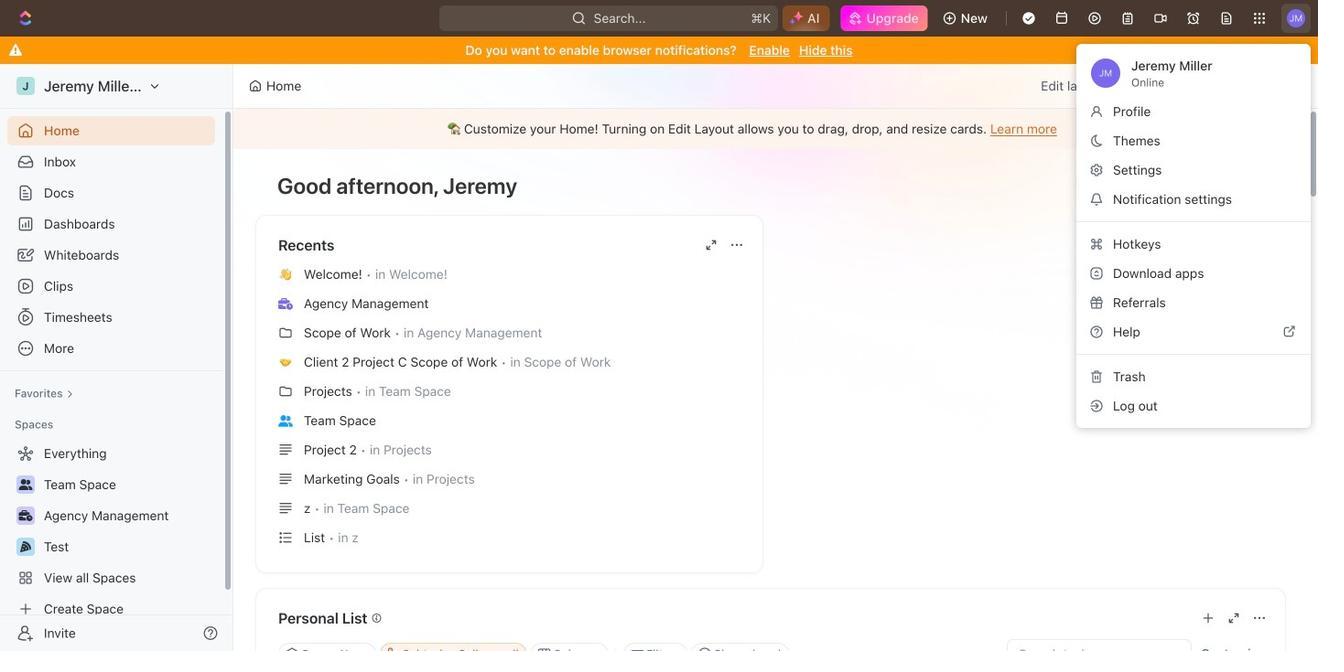 Task type: locate. For each thing, give the bounding box(es) containing it.
business time image
[[278, 298, 293, 310]]

user group image
[[278, 415, 293, 427]]

tree
[[7, 439, 215, 624]]



Task type: describe. For each thing, give the bounding box(es) containing it.
sidebar navigation
[[0, 64, 233, 652]]

tree inside sidebar navigation
[[7, 439, 215, 624]]



Task type: vqa. For each thing, say whether or not it's contained in the screenshot.
business time icon
yes



